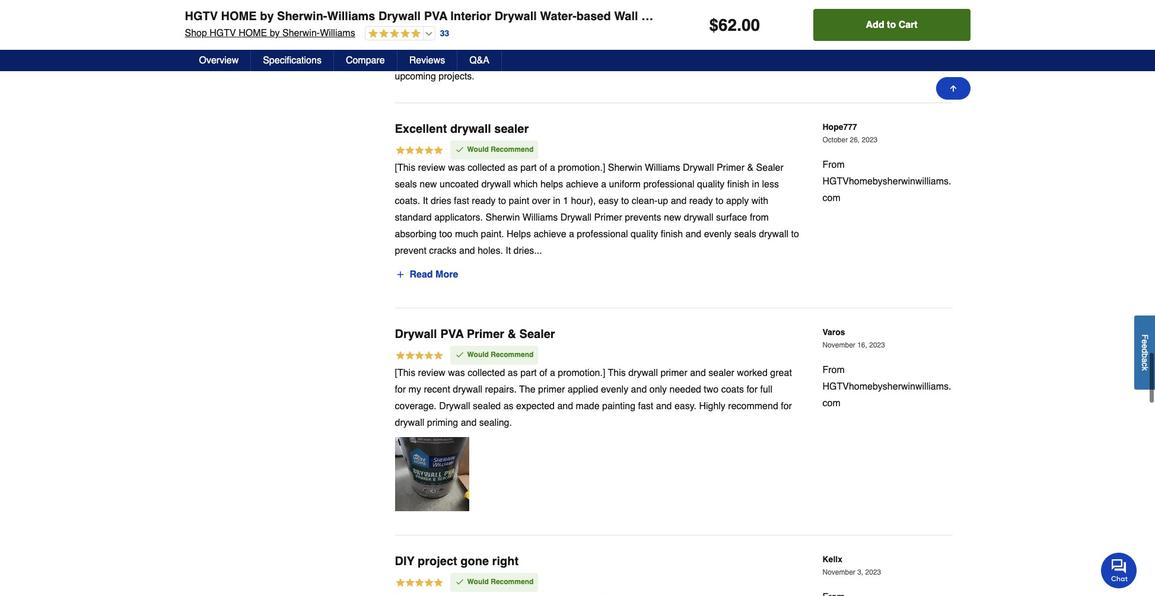 Task type: vqa. For each thing, say whether or not it's contained in the screenshot.
Reviews BUTTON
yes



Task type: locate. For each thing, give the bounding box(es) containing it.
0 vertical spatial with
[[780, 38, 797, 48]]

drywall up 'only'
[[628, 368, 658, 379]]

would recommend
[[467, 145, 534, 153], [467, 351, 534, 359], [467, 578, 534, 586]]

1 vertical spatial of
[[539, 162, 547, 173]]

was right wall
[[447, 38, 464, 48]]

recommend up repairs.
[[491, 351, 534, 359]]

2 promotion.] from the top
[[558, 162, 605, 173]]

0 vertical spatial primer
[[661, 368, 688, 379]]

quality up surface
[[697, 179, 725, 190]]

3 would from the top
[[467, 578, 489, 586]]

2 vertical spatial would recommend
[[467, 578, 534, 586]]

2 would recommend from the top
[[467, 351, 534, 359]]

based
[[577, 9, 611, 23]]

1 horizontal spatial quality
[[697, 179, 725, 190]]

recommend
[[491, 145, 534, 153], [491, 351, 534, 359], [491, 578, 534, 586]]

1 vertical spatial new
[[664, 212, 681, 223]]

williams up the 4.8 stars image
[[327, 9, 375, 23]]

0 horizontal spatial new
[[420, 179, 437, 190]]

0 vertical spatial com
[[823, 37, 841, 48]]

over down helps on the top left
[[532, 196, 551, 206]]

part for sealer
[[520, 162, 537, 173]]

1 vertical spatial november
[[823, 569, 856, 577]]

helps
[[541, 179, 563, 190]]

from
[[823, 4, 845, 15], [823, 159, 845, 170], [823, 365, 845, 375]]

to
[[791, 4, 799, 15], [887, 20, 896, 30], [515, 54, 523, 65], [664, 54, 672, 65], [498, 196, 506, 206], [621, 196, 629, 206], [716, 196, 724, 206], [791, 229, 799, 240]]

drywall inside the [this review was collected as part of a promotion.] this drywall primer and sealer worked great for my recent drywall repairs. the primer applied evenly and only needed two coats for full coverage. drywall sealed as expected and made painting fast and easy. highly recommend for drywall priming and sealing.
[[439, 401, 470, 412]]

1 horizontal spatial in
[[553, 196, 561, 206]]

achieve
[[566, 179, 599, 190], [534, 229, 566, 240]]

2 recommend from the top
[[491, 351, 534, 359]]

right right gone
[[492, 555, 519, 568]]

kellx
[[823, 555, 843, 564]]

com for drywall pva primer & sealer
[[823, 398, 841, 409]]

checkmark image for drywall
[[455, 145, 464, 154]]

evenly down this
[[601, 384, 628, 395]]

part up the
[[520, 368, 537, 379]]

1 vertical spatial collected
[[468, 162, 505, 173]]

2 vertical spatial collected
[[468, 368, 505, 379]]

3 of from the top
[[539, 368, 547, 379]]

was inside [this review was collected as part of a promotion.] sherwin williams drywall primer & sealer seals new uncoated drywall which helps achieve a uniform professional quality finish in less coats. it dries fast ready to paint over in 1 hour), easy to clean-up and ready to apply with standard applicators. sherwin williams drywall primer prevents new drywall surface from absorbing too much paint. helps achieve a professional quality finish and evenly seals drywall to prevent cracks and holes. it dries...
[[448, 162, 465, 173]]

3 5 stars image from the top
[[395, 577, 444, 590]]

am
[[613, 4, 627, 15], [706, 38, 719, 48]]

drywall left surface
[[684, 212, 714, 223]]

com
[[823, 37, 841, 48], [823, 193, 841, 203], [823, 398, 841, 409]]

5 stars image for excellent
[[395, 145, 444, 158]]

0 vertical spatial sealer
[[495, 122, 529, 136]]

collected inside [this review was collected as part of a promotion.] sherwin williams drywall primer & sealer seals new uncoated drywall which helps achieve a uniform professional quality finish in less coats. it dries fast ready to paint over in 1 hour), easy to clean-up and ready to apply with standard applicators. sherwin williams drywall primer prevents new drywall surface from absorbing too much paint. helps achieve a professional quality finish and evenly seals drywall to prevent cracks and holes. it dries...
[[468, 162, 505, 173]]

overview
[[199, 55, 239, 66]]

november for diy project gone right
[[823, 569, 856, 577]]

[this up fix
[[395, 4, 415, 15]]

cracks
[[429, 245, 457, 256]]

1 horizontal spatial primer
[[661, 368, 688, 379]]

0 vertical spatial seals
[[395, 179, 417, 190]]

compare button
[[334, 50, 397, 71]]

promotion.] up applied
[[558, 368, 605, 379]]

1 part from the top
[[520, 4, 537, 15]]

fast down uncoated
[[454, 196, 469, 206]]

to inside the add to cart button
[[887, 20, 896, 30]]

3 review from the top
[[418, 368, 446, 379]]

0 vertical spatial 5 stars image
[[395, 145, 444, 158]]

2 collected from the top
[[468, 162, 505, 173]]

brand
[[651, 38, 676, 48], [710, 54, 734, 65]]

0 horizontal spatial it
[[423, 196, 428, 206]]

quality down 'prevents'
[[631, 229, 658, 240]]

com for excellent drywall sealer
[[823, 193, 841, 203]]

a up k
[[1141, 358, 1150, 363]]

evenly
[[704, 229, 732, 240], [601, 384, 628, 395]]

review inside [this review was collected as part of a promotion.] i am very happy i tried this brand. i needed to fix a few holes in my bathroom and i must say this went right over them and it doesn't even look like the wall was damaged once it was painted over it looked brand new. i am very satisfied with it and have recommended it to my family friends...i will continue to use this brand on my upcoming projects.
[[418, 4, 446, 15]]

with inside [this review was collected as part of a promotion.] i am very happy i tried this brand. i needed to fix a few holes in my bathroom and i must say this went right over them and it doesn't even look like the wall was damaged once it was painted over it looked brand new. i am very satisfied with it and have recommended it to my family friends...i will continue to use this brand on my upcoming projects.
[[780, 38, 797, 48]]

5 stars image up recent
[[395, 350, 444, 363]]

i
[[608, 4, 611, 15], [678, 4, 681, 15], [752, 4, 754, 15], [544, 21, 547, 32], [700, 38, 703, 48]]

1 november from the top
[[823, 341, 856, 350]]

add to cart
[[866, 20, 918, 30]]

0 vertical spatial am
[[613, 4, 627, 15]]

was up recent
[[448, 368, 465, 379]]

recommend for gone
[[491, 578, 534, 586]]

1 vertical spatial seals
[[734, 229, 756, 240]]

would
[[467, 145, 489, 153], [467, 351, 489, 359], [467, 578, 489, 586]]

0 vertical spatial fast
[[454, 196, 469, 206]]

recommend for sealer
[[491, 145, 534, 153]]

very
[[629, 4, 647, 15], [722, 38, 740, 48]]

november inside kellx november 3, 2023
[[823, 569, 856, 577]]

1 recommend from the top
[[491, 145, 534, 153]]

2023 right 16,
[[869, 341, 885, 350]]

review up uncoated
[[418, 162, 446, 173]]

expected
[[516, 401, 555, 412]]

3 part from the top
[[520, 368, 537, 379]]

of for drywall pva primer & sealer
[[539, 368, 547, 379]]

from for drywall pva primer & sealer
[[823, 365, 845, 375]]

recommend for primer
[[491, 351, 534, 359]]

prevent
[[395, 245, 427, 256]]

part for primer
[[520, 368, 537, 379]]

0 vertical spatial collected
[[468, 4, 505, 15]]

2 ready from the left
[[689, 196, 713, 206]]

over down happy at the top right of the page
[[651, 21, 670, 32]]

checkmark image
[[455, 145, 464, 154], [455, 350, 464, 360], [455, 577, 464, 587]]

0 vertical spatial review
[[418, 4, 446, 15]]

2 vertical spatial of
[[539, 368, 547, 379]]

primer
[[661, 368, 688, 379], [538, 384, 565, 395]]

seals down surface
[[734, 229, 756, 240]]

1 vertical spatial it
[[506, 245, 511, 256]]

even
[[755, 21, 776, 32]]

1 vertical spatial sherwin
[[486, 212, 520, 223]]

[this inside the [this review was collected as part of a promotion.] this drywall primer and sealer worked great for my recent drywall repairs. the primer applied evenly and only needed two coats for full coverage. drywall sealed as expected and made painting fast and easy. highly recommend for drywall priming and sealing.
[[395, 368, 415, 379]]

from down october
[[823, 159, 845, 170]]

of inside [this review was collected as part of a promotion.] i am very happy i tried this brand. i needed to fix a few holes in my bathroom and i must say this went right over them and it doesn't even look like the wall was damaged once it was painted over it looked brand new. i am very satisfied with it and have recommended it to my family friends...i will continue to use this brand on my upcoming projects.
[[539, 4, 547, 15]]

promotion.] inside the [this review was collected as part of a promotion.] this drywall primer and sealer worked great for my recent drywall repairs. the primer applied evenly and only needed two coats for full coverage. drywall sealed as expected and made painting fast and easy. highly recommend for drywall priming and sealing.
[[558, 368, 605, 379]]

1 vertical spatial from
[[823, 159, 845, 170]]

applied
[[568, 384, 598, 395]]

3 from hgtvhomebysherwinwilliams. com from the top
[[823, 365, 951, 409]]

2 vertical spatial would
[[467, 578, 489, 586]]

right
[[630, 21, 649, 32], [492, 555, 519, 568]]

review up few
[[418, 4, 446, 15]]

1 review from the top
[[418, 4, 446, 15]]

gallon)
[[764, 9, 805, 23]]

read
[[410, 269, 433, 280]]

promotion.]
[[558, 4, 605, 15], [558, 162, 605, 173], [558, 368, 605, 379]]

would recommend for gone
[[467, 578, 534, 586]]

quality
[[697, 179, 725, 190], [631, 229, 658, 240]]

0 horizontal spatial &
[[508, 327, 516, 341]]

arrow up image
[[949, 84, 958, 93]]

would recommend up which
[[467, 145, 534, 153]]

review up recent
[[418, 368, 446, 379]]

ready left apply
[[689, 196, 713, 206]]

2 vertical spatial in
[[553, 196, 561, 206]]

would recommend for primer
[[467, 351, 534, 359]]

promotion.] up "hour),"
[[558, 162, 605, 173]]

collected up uncoated
[[468, 162, 505, 173]]

a inside the [this review was collected as part of a promotion.] this drywall primer and sealer worked great for my recent drywall repairs. the primer applied evenly and only needed two coats for full coverage. drywall sealed as expected and made painting fast and easy. highly recommend for drywall priming and sealing.
[[550, 368, 555, 379]]

chat invite button image
[[1101, 552, 1138, 589]]

very down doesn't
[[722, 38, 740, 48]]

review inside [this review was collected as part of a promotion.] sherwin williams drywall primer & sealer seals new uncoated drywall which helps achieve a uniform professional quality finish in less coats. it dries fast ready to paint over in 1 hour), easy to clean-up and ready to apply with standard applicators. sherwin williams drywall primer prevents new drywall surface from absorbing too much paint. helps achieve a professional quality finish and evenly seals drywall to prevent cracks and holes. it dries...
[[418, 162, 446, 173]]

would for primer
[[467, 351, 489, 359]]

ceiling
[[666, 9, 706, 23]]

q&a button
[[458, 50, 502, 71]]

fast inside [this review was collected as part of a promotion.] sherwin williams drywall primer & sealer seals new uncoated drywall which helps achieve a uniform professional quality finish in less coats. it dries fast ready to paint over in 1 hour), easy to clean-up and ready to apply with standard applicators. sherwin williams drywall primer prevents new drywall surface from absorbing too much paint. helps achieve a professional quality finish and evenly seals drywall to prevent cracks and holes. it dries...
[[454, 196, 469, 206]]

0 vertical spatial needed
[[757, 4, 789, 15]]

satisfied
[[742, 38, 777, 48]]

2 5 stars image from the top
[[395, 350, 444, 363]]

0 horizontal spatial brand
[[651, 38, 676, 48]]

1 vertical spatial would recommend
[[467, 351, 534, 359]]

sealer up which
[[495, 122, 529, 136]]

drywall
[[450, 122, 491, 136], [481, 179, 511, 190], [684, 212, 714, 223], [759, 229, 789, 240], [628, 368, 658, 379], [453, 384, 482, 395], [395, 418, 424, 428]]

2 vertical spatial hgtvhomebysherwinwilliams.
[[823, 381, 951, 392]]

1 promotion.] from the top
[[558, 4, 605, 15]]

5 stars image
[[395, 145, 444, 158], [395, 350, 444, 363], [395, 577, 444, 590]]

achieve up dries...
[[534, 229, 566, 240]]

williams down paint
[[523, 212, 558, 223]]

the
[[412, 38, 425, 48]]

finish down 'prevents'
[[661, 229, 683, 240]]

would recommend down gone
[[467, 578, 534, 586]]

0 vertical spatial sherwin
[[608, 162, 642, 173]]

fast down 'only'
[[638, 401, 654, 412]]

holes.
[[478, 245, 503, 256]]

0 vertical spatial from
[[823, 4, 845, 15]]

3 recommend from the top
[[491, 578, 534, 586]]

water-
[[540, 9, 577, 23]]

0 vertical spatial &
[[747, 162, 754, 173]]

sealer up the less
[[756, 162, 784, 173]]

over inside [this review was collected as part of a promotion.] sherwin williams drywall primer & sealer seals new uncoated drywall which helps achieve a uniform professional quality finish in less coats. it dries fast ready to paint over in 1 hour), easy to clean-up and ready to apply with standard applicators. sherwin williams drywall primer prevents new drywall surface from absorbing too much paint. helps achieve a professional quality finish and evenly seals drywall to prevent cracks and holes. it dries...
[[532, 196, 551, 206]]

needed inside the [this review was collected as part of a promotion.] this drywall primer and sealer worked great for my recent drywall repairs. the primer applied evenly and only needed two coats for full coverage. drywall sealed as expected and made painting fast and easy. highly recommend for drywall priming and sealing.
[[670, 384, 701, 395]]

3 would recommend from the top
[[467, 578, 534, 586]]

0 vertical spatial would
[[467, 145, 489, 153]]

as inside [this review was collected as part of a promotion.] sherwin williams drywall primer & sealer seals new uncoated drywall which helps achieve a uniform professional quality finish in less coats. it dries fast ready to paint over in 1 hour), easy to clean-up and ready to apply with standard applicators. sherwin williams drywall primer prevents new drywall surface from absorbing too much paint. helps achieve a professional quality finish and evenly seals drywall to prevent cracks and holes. it dries...
[[508, 162, 518, 173]]

recommend up which
[[491, 145, 534, 153]]

1 vertical spatial 2023
[[869, 341, 885, 350]]

0 vertical spatial of
[[539, 4, 547, 15]]

& up repairs.
[[508, 327, 516, 341]]

prevents
[[625, 212, 661, 223]]

2 horizontal spatial over
[[651, 21, 670, 32]]

as down repairs.
[[504, 401, 514, 412]]

1 collected from the top
[[468, 4, 505, 15]]

ready down uncoated
[[472, 196, 496, 206]]

was for repairs.
[[448, 368, 465, 379]]

plus image
[[395, 270, 405, 279]]

went
[[608, 21, 628, 32]]

needed up easy.
[[670, 384, 701, 395]]

1 vertical spatial checkmark image
[[455, 350, 464, 360]]

very left happy at the top right of the page
[[629, 4, 647, 15]]

0 horizontal spatial with
[[752, 196, 769, 206]]

much
[[455, 229, 478, 240]]

2023 inside kellx november 3, 2023
[[865, 569, 881, 577]]

of inside [this review was collected as part of a promotion.] sherwin williams drywall primer & sealer seals new uncoated drywall which helps achieve a uniform professional quality finish in less coats. it dries fast ready to paint over in 1 hour), easy to clean-up and ready to apply with standard applicators. sherwin williams drywall primer prevents new drywall surface from absorbing too much paint. helps achieve a professional quality finish and evenly seals drywall to prevent cracks and holes. it dries...
[[539, 162, 547, 173]]

2 vertical spatial 5 stars image
[[395, 577, 444, 590]]

1 horizontal spatial fast
[[638, 401, 654, 412]]

part inside [this review was collected as part of a promotion.] sherwin williams drywall primer & sealer seals new uncoated drywall which helps achieve a uniform professional quality finish in less coats. it dries fast ready to paint over in 1 hour), easy to clean-up and ready to apply with standard applicators. sherwin williams drywall primer prevents new drywall surface from absorbing too much paint. helps achieve a professional quality finish and evenly seals drywall to prevent cracks and holes. it dries...
[[520, 162, 537, 173]]

5 stars image for drywall
[[395, 350, 444, 363]]

on
[[737, 54, 747, 65]]

2 vertical spatial review
[[418, 368, 446, 379]]

was up uncoated
[[448, 162, 465, 173]]

1 horizontal spatial very
[[722, 38, 740, 48]]

and
[[642, 9, 663, 23], [526, 21, 542, 32], [696, 21, 712, 32], [402, 54, 418, 65], [671, 196, 687, 206], [686, 229, 702, 240], [459, 245, 475, 256], [690, 368, 706, 379], [631, 384, 647, 395], [557, 401, 573, 412], [656, 401, 672, 412], [461, 418, 477, 428]]

3 hgtvhomebysherwinwilliams. from the top
[[823, 381, 951, 392]]

kellx november 3, 2023
[[823, 555, 881, 577]]

my
[[468, 21, 480, 32], [525, 54, 538, 65], [750, 54, 763, 65], [409, 384, 421, 395]]

sealer up "two"
[[709, 368, 735, 379]]

1 vertical spatial would
[[467, 351, 489, 359]]

2 of from the top
[[539, 162, 547, 173]]

checkmark image down diy project gone right
[[455, 577, 464, 587]]

1 ready from the left
[[472, 196, 496, 206]]

was for fix
[[448, 4, 465, 15]]

evenly down surface
[[704, 229, 732, 240]]

as inside [this review was collected as part of a promotion.] i am very happy i tried this brand. i needed to fix a few holes in my bathroom and i must say this went right over them and it doesn't even look like the wall was damaged once it was painted over it looked brand new. i am very satisfied with it and have recommended it to my family friends...i will continue to use this brand on my upcoming projects.
[[508, 4, 518, 15]]

fast
[[454, 196, 469, 206], [638, 401, 654, 412]]

sealer inside [this review was collected as part of a promotion.] sherwin williams drywall primer & sealer seals new uncoated drywall which helps achieve a uniform professional quality finish in less coats. it dries fast ready to paint over in 1 hour), easy to clean-up and ready to apply with standard applicators. sherwin williams drywall primer prevents new drywall surface from absorbing too much paint. helps achieve a professional quality finish and evenly seals drywall to prevent cracks and holes. it dries...
[[756, 162, 784, 173]]

2 from hgtvhomebysherwinwilliams. com from the top
[[823, 159, 951, 203]]

painted
[[558, 38, 590, 48]]

november inside varos november 16, 2023
[[823, 341, 856, 350]]

achieve up "hour),"
[[566, 179, 599, 190]]

3 from from the top
[[823, 365, 845, 375]]

over
[[651, 21, 670, 32], [592, 38, 611, 48], [532, 196, 551, 206]]

1 vertical spatial sherwin-
[[282, 28, 320, 39]]

1 vertical spatial promotion.]
[[558, 162, 605, 173]]

2 com from the top
[[823, 193, 841, 203]]

0 vertical spatial hgtv
[[185, 9, 218, 23]]

2 review from the top
[[418, 162, 446, 173]]

1 horizontal spatial with
[[780, 38, 797, 48]]

b
[[1141, 354, 1150, 358]]

3 checkmark image from the top
[[455, 577, 464, 587]]

0 vertical spatial part
[[520, 4, 537, 15]]

a
[[550, 4, 555, 15], [407, 21, 412, 32], [550, 162, 555, 173], [601, 179, 607, 190], [569, 229, 574, 240], [1141, 358, 1150, 363], [550, 368, 555, 379]]

hgtvhomebysherwinwilliams. for drywall pva primer & sealer
[[823, 381, 951, 392]]

1 of from the top
[[539, 4, 547, 15]]

0 vertical spatial right
[[630, 21, 649, 32]]

sealed
[[473, 401, 501, 412]]

i left wall
[[608, 4, 611, 15]]

1 vertical spatial very
[[722, 38, 740, 48]]

hour),
[[571, 196, 596, 206]]

0 vertical spatial recommend
[[491, 145, 534, 153]]

0 vertical spatial 2023
[[862, 136, 878, 144]]

1 5 stars image from the top
[[395, 145, 444, 158]]

add to cart button
[[813, 9, 970, 41]]

worked
[[737, 368, 768, 379]]

3 collected from the top
[[468, 368, 505, 379]]

2 checkmark image from the top
[[455, 350, 464, 360]]

2 vertical spatial checkmark image
[[455, 577, 464, 587]]

professional down easy
[[577, 229, 628, 240]]

0 vertical spatial sealer
[[756, 162, 784, 173]]

0 vertical spatial finish
[[727, 179, 750, 190]]

this up $
[[705, 4, 719, 15]]

collected for sealer
[[468, 162, 505, 173]]

say
[[573, 21, 588, 32]]

1 checkmark image from the top
[[455, 145, 464, 154]]

drywall down from
[[759, 229, 789, 240]]

0 horizontal spatial professional
[[577, 229, 628, 240]]

williams up up
[[645, 162, 680, 173]]

.
[[737, 15, 742, 34]]

2 november from the top
[[823, 569, 856, 577]]

1 horizontal spatial evenly
[[704, 229, 732, 240]]

by up specifications at the top left of the page
[[270, 28, 280, 39]]

2 vertical spatial from
[[823, 365, 845, 375]]

1 vertical spatial &
[[508, 327, 516, 341]]

promotion.] inside [this review was collected as part of a promotion.] sherwin williams drywall primer & sealer seals new uncoated drywall which helps achieve a uniform professional quality finish in less coats. it dries fast ready to paint over in 1 hour), easy to clean-up and ready to apply with standard applicators. sherwin williams drywall primer prevents new drywall surface from absorbing too much paint. helps achieve a professional quality finish and evenly seals drywall to prevent cracks and holes. it dries...
[[558, 162, 605, 173]]

collected inside the [this review was collected as part of a promotion.] this drywall primer and sealer worked great for my recent drywall repairs. the primer applied evenly and only needed two coats for full coverage. drywall sealed as expected and made painting fast and easy. highly recommend for drywall priming and sealing.
[[468, 368, 505, 379]]

& up apply
[[747, 162, 754, 173]]

3 promotion.] from the top
[[558, 368, 605, 379]]

evenly inside the [this review was collected as part of a promotion.] this drywall primer and sealer worked great for my recent drywall repairs. the primer applied evenly and only needed two coats for full coverage. drywall sealed as expected and made painting fast and easy. highly recommend for drywall priming and sealing.
[[601, 384, 628, 395]]

would for gone
[[467, 578, 489, 586]]

am down $
[[706, 38, 719, 48]]

1 from from the top
[[823, 4, 845, 15]]

right up looked at the right top
[[630, 21, 649, 32]]

from down varos november 16, 2023
[[823, 365, 845, 375]]

0 horizontal spatial evenly
[[601, 384, 628, 395]]

my up damaged
[[468, 21, 480, 32]]

1 vertical spatial evenly
[[601, 384, 628, 395]]

use
[[675, 54, 690, 65]]

1 com from the top
[[823, 37, 841, 48]]

2 would from the top
[[467, 351, 489, 359]]

seals up coats. at left top
[[395, 179, 417, 190]]

easy.
[[675, 401, 697, 412]]

as for fix
[[508, 4, 518, 15]]

33
[[440, 28, 449, 38]]

1 vertical spatial from hgtvhomebysherwinwilliams. com
[[823, 159, 951, 203]]

0 horizontal spatial primer
[[538, 384, 565, 395]]

am up went
[[613, 4, 627, 15]]

&
[[747, 162, 754, 173], [508, 327, 516, 341]]

project
[[418, 555, 457, 568]]

1 vertical spatial with
[[752, 196, 769, 206]]

c
[[1141, 363, 1150, 367]]

1 horizontal spatial right
[[630, 21, 649, 32]]

ready
[[472, 196, 496, 206], [689, 196, 713, 206]]

1 [this from the top
[[395, 4, 415, 15]]

sealer up the
[[520, 327, 555, 341]]

0 horizontal spatial quality
[[631, 229, 658, 240]]

shop
[[185, 28, 207, 39]]

it left dries
[[423, 196, 428, 206]]

2 hgtvhomebysherwinwilliams. from the top
[[823, 176, 951, 187]]

1 vertical spatial com
[[823, 193, 841, 203]]

0 vertical spatial evenly
[[704, 229, 732, 240]]

was up family
[[539, 38, 556, 48]]

my right the on
[[750, 54, 763, 65]]

by up shop hgtv home by sherwin-williams on the top left of page
[[260, 9, 274, 23]]

sherwin up 'uniform'
[[608, 162, 642, 173]]

k
[[1141, 367, 1150, 371]]

from right gallon)
[[823, 4, 845, 15]]

2023 right 26,
[[862, 136, 878, 144]]

0 horizontal spatial needed
[[670, 384, 701, 395]]

professional up up
[[643, 179, 695, 190]]

easy
[[599, 196, 619, 206]]

evenly inside [this review was collected as part of a promotion.] sherwin williams drywall primer & sealer seals new uncoated drywall which helps achieve a uniform professional quality finish in less coats. it dries fast ready to paint over in 1 hour), easy to clean-up and ready to apply with standard applicators. sherwin williams drywall primer prevents new drywall surface from absorbing too much paint. helps achieve a professional quality finish and evenly seals drywall to prevent cracks and holes. it dries...
[[704, 229, 732, 240]]

from hgtvhomebysherwinwilliams. com for drywall pva primer & sealer
[[823, 365, 951, 409]]

it down once
[[507, 54, 512, 65]]

would recommend down drywall pva primer & sealer
[[467, 351, 534, 359]]

1 vertical spatial sealer
[[520, 327, 555, 341]]

sherwin- up shop hgtv home by sherwin-williams on the top left of page
[[277, 9, 327, 23]]

0 vertical spatial hgtvhomebysherwinwilliams.
[[823, 20, 951, 31]]

over up "friends...i"
[[592, 38, 611, 48]]

1 vertical spatial fast
[[638, 401, 654, 412]]

3 com from the top
[[823, 398, 841, 409]]

as up which
[[508, 162, 518, 173]]

this right the say
[[590, 21, 605, 32]]

1 would recommend from the top
[[467, 145, 534, 153]]

$
[[709, 15, 719, 34]]

part inside the [this review was collected as part of a promotion.] this drywall primer and sealer worked great for my recent drywall repairs. the primer applied evenly and only needed two coats for full coverage. drywall sealed as expected and made painting fast and easy. highly recommend for drywall priming and sealing.
[[520, 368, 537, 379]]

0 horizontal spatial finish
[[661, 229, 683, 240]]

of inside the [this review was collected as part of a promotion.] this drywall primer and sealer worked great for my recent drywall repairs. the primer applied evenly and only needed two coats for full coverage. drywall sealed as expected and made painting fast and easy. highly recommend for drywall priming and sealing.
[[539, 368, 547, 379]]

part left water-
[[520, 4, 537, 15]]

& inside [this review was collected as part of a promotion.] sherwin williams drywall primer & sealer seals new uncoated drywall which helps achieve a uniform professional quality finish in less coats. it dries fast ready to paint over in 1 hour), easy to clean-up and ready to apply with standard applicators. sherwin williams drywall primer prevents new drywall surface from absorbing too much paint. helps achieve a professional quality finish and evenly seals drywall to prevent cracks and holes. it dries...
[[747, 162, 754, 173]]

1 horizontal spatial professional
[[643, 179, 695, 190]]

my up coverage.
[[409, 384, 421, 395]]

specifications
[[263, 55, 322, 66]]

a down "hour),"
[[569, 229, 574, 240]]

review inside the [this review was collected as part of a promotion.] this drywall primer and sealer worked great for my recent drywall repairs. the primer applied evenly and only needed two coats for full coverage. drywall sealed as expected and made painting fast and easy. highly recommend for drywall priming and sealing.
[[418, 368, 446, 379]]

drywall down coverage.
[[395, 418, 424, 428]]

2 vertical spatial com
[[823, 398, 841, 409]]

part
[[520, 4, 537, 15], [520, 162, 537, 173], [520, 368, 537, 379]]

new up dries
[[420, 179, 437, 190]]

needed
[[757, 4, 789, 15], [670, 384, 701, 395]]

1 vertical spatial home
[[239, 28, 267, 39]]

q&a
[[469, 55, 490, 66]]

3 [this from the top
[[395, 368, 415, 379]]

was inside the [this review was collected as part of a promotion.] this drywall primer and sealer worked great for my recent drywall repairs. the primer applied evenly and only needed two coats for full coverage. drywall sealed as expected and made painting fast and easy. highly recommend for drywall priming and sealing.
[[448, 368, 465, 379]]

hgtv
[[185, 9, 218, 23], [210, 28, 236, 39]]

2023 inside varos november 16, 2023
[[869, 341, 885, 350]]

2 vertical spatial over
[[532, 196, 551, 206]]

gone
[[461, 555, 489, 568]]

november down 'varos'
[[823, 341, 856, 350]]

2 from from the top
[[823, 159, 845, 170]]

home up shop hgtv home by sherwin-williams on the top left of page
[[221, 9, 257, 23]]

1 would from the top
[[467, 145, 489, 153]]

1 vertical spatial sealer
[[709, 368, 735, 379]]

e up d
[[1141, 340, 1150, 344]]

[this inside [this review was collected as part of a promotion.] sherwin williams drywall primer & sealer seals new uncoated drywall which helps achieve a uniform professional quality finish in less coats. it dries fast ready to paint over in 1 hour), easy to clean-up and ready to apply with standard applicators. sherwin williams drywall primer prevents new drywall surface from absorbing too much paint. helps achieve a professional quality finish and evenly seals drywall to prevent cracks and holes. it dries...
[[395, 162, 415, 173]]

was up the holes
[[448, 4, 465, 15]]

of for excellent drywall sealer
[[539, 162, 547, 173]]

1 horizontal spatial ready
[[689, 196, 713, 206]]

1 horizontal spatial &
[[747, 162, 754, 173]]

with up from
[[752, 196, 769, 206]]

november down kellx
[[823, 569, 856, 577]]

fix
[[395, 21, 404, 32]]

collected up repairs.
[[468, 368, 505, 379]]

by
[[260, 9, 274, 23], [270, 28, 280, 39]]

2 [this from the top
[[395, 162, 415, 173]]

2 part from the top
[[520, 162, 537, 173]]

e up b
[[1141, 344, 1150, 349]]

1 vertical spatial hgtvhomebysherwinwilliams.
[[823, 176, 951, 187]]

promotion.] inside [this review was collected as part of a promotion.] i am very happy i tried this brand. i needed to fix a few holes in my bathroom and i must say this went right over them and it doesn't even look like the wall was damaged once it was painted over it looked brand new. i am very satisfied with it and have recommended it to my family friends...i will continue to use this brand on my upcoming projects.
[[558, 4, 605, 15]]

finish up apply
[[727, 179, 750, 190]]



Task type: describe. For each thing, give the bounding box(es) containing it.
0 horizontal spatial seals
[[395, 179, 417, 190]]

i up the 00 on the top right of page
[[752, 4, 754, 15]]

1 horizontal spatial sherwin
[[608, 162, 642, 173]]

interior
[[451, 9, 491, 23]]

overview button
[[187, 50, 251, 71]]

2023 inside hope777 october 26, 2023
[[862, 136, 878, 144]]

read more button
[[395, 265, 459, 284]]

shop hgtv home by sherwin-williams
[[185, 28, 355, 39]]

great
[[770, 368, 792, 379]]

applicators.
[[434, 212, 483, 223]]

as for helps
[[508, 162, 518, 173]]

1 vertical spatial achieve
[[534, 229, 566, 240]]

from
[[750, 212, 769, 223]]

cart
[[899, 20, 918, 30]]

excellent
[[395, 122, 447, 136]]

drywall up paint
[[481, 179, 511, 190]]

00
[[742, 15, 760, 34]]

(5-
[[750, 9, 764, 23]]

0 vertical spatial by
[[260, 9, 274, 23]]

a up must
[[550, 4, 555, 15]]

coverage.
[[395, 401, 437, 412]]

sealing.
[[479, 418, 512, 428]]

brand.
[[722, 4, 749, 15]]

needed inside [this review was collected as part of a promotion.] i am very happy i tried this brand. i needed to fix a few holes in my bathroom and i must say this went right over them and it doesn't even look like the wall was damaged once it was painted over it looked brand new. i am very satisfied with it and have recommended it to my family friends...i will continue to use this brand on my upcoming projects.
[[757, 4, 789, 15]]

0 vertical spatial sherwin-
[[277, 9, 327, 23]]

2023 for &
[[869, 341, 885, 350]]

1 vertical spatial pva
[[440, 327, 464, 341]]

holes
[[432, 21, 455, 32]]

two
[[704, 384, 719, 395]]

would recommend for sealer
[[467, 145, 534, 153]]

1 vertical spatial this
[[590, 21, 605, 32]]

1 horizontal spatial for
[[747, 384, 758, 395]]

hgtv home by sherwin-williams drywall pva interior drywall water-based wall and ceiling primer (5-gallon)
[[185, 9, 805, 23]]

0 horizontal spatial sealer
[[495, 122, 529, 136]]

i left must
[[544, 21, 547, 32]]

f e e d b a c k button
[[1135, 316, 1155, 390]]

it right once
[[532, 38, 536, 48]]

a right fix
[[407, 21, 412, 32]]

varos november 16, 2023
[[823, 327, 885, 350]]

0 vertical spatial pva
[[424, 9, 447, 23]]

few
[[415, 21, 430, 32]]

uniform
[[609, 179, 641, 190]]

hgtvhomebysherwinwilliams. for excellent drywall sealer
[[823, 176, 951, 187]]

4.8 stars image
[[365, 28, 421, 40]]

0 vertical spatial it
[[423, 196, 428, 206]]

in inside [this review was collected as part of a promotion.] i am very happy i tried this brand. i needed to fix a few holes in my bathroom and i must say this went right over them and it doesn't even look like the wall was damaged once it was painted over it looked brand new. i am very satisfied with it and have recommended it to my family friends...i will continue to use this brand on my upcoming projects.
[[458, 21, 465, 32]]

varos
[[823, 327, 845, 337]]

[this inside [this review was collected as part of a promotion.] i am very happy i tried this brand. i needed to fix a few holes in my bathroom and i must say this went right over them and it doesn't even look like the wall was damaged once it was painted over it looked brand new. i am very satisfied with it and have recommended it to my family friends...i will continue to use this brand on my upcoming projects.
[[395, 4, 415, 15]]

it up "will"
[[613, 38, 618, 48]]

a inside f e e d b a c k button
[[1141, 358, 1150, 363]]

1 vertical spatial primer
[[538, 384, 565, 395]]

compare
[[346, 55, 385, 66]]

5 stars image for diy
[[395, 577, 444, 590]]

2 horizontal spatial for
[[781, 401, 792, 412]]

checkmark image for project
[[455, 577, 464, 587]]

once
[[508, 38, 529, 48]]

repairs.
[[485, 384, 517, 395]]

0 vertical spatial this
[[705, 4, 719, 15]]

a up easy
[[601, 179, 607, 190]]

from for excellent drywall sealer
[[823, 159, 845, 170]]

1 vertical spatial am
[[706, 38, 719, 48]]

doesn't
[[722, 21, 752, 32]]

my inside the [this review was collected as part of a promotion.] this drywall primer and sealer worked great for my recent drywall repairs. the primer applied evenly and only needed two coats for full coverage. drywall sealed as expected and made painting fast and easy. highly recommend for drywall priming and sealing.
[[409, 384, 421, 395]]

2 vertical spatial this
[[693, 54, 707, 65]]

1 vertical spatial hgtv
[[210, 28, 236, 39]]

as for repairs.
[[508, 368, 518, 379]]

promotion.] for excellent drywall sealer
[[558, 162, 605, 173]]

drywall up sealed
[[453, 384, 482, 395]]

it down like
[[395, 54, 400, 65]]

2 horizontal spatial in
[[752, 179, 760, 190]]

part inside [this review was collected as part of a promotion.] i am very happy i tried this brand. i needed to fix a few holes in my bathroom and i must say this went right over them and it doesn't even look like the wall was damaged once it was painted over it looked brand new. i am very satisfied with it and have recommended it to my family friends...i will continue to use this brand on my upcoming projects.
[[520, 4, 537, 15]]

0 vertical spatial achieve
[[566, 179, 599, 190]]

paint
[[509, 196, 529, 206]]

1 horizontal spatial finish
[[727, 179, 750, 190]]

hope777 october 26, 2023
[[823, 122, 878, 144]]

looked
[[621, 38, 649, 48]]

1
[[563, 196, 569, 206]]

was for helps
[[448, 162, 465, 173]]

look
[[778, 21, 796, 32]]

paint.
[[481, 229, 504, 240]]

excellent drywall sealer
[[395, 122, 529, 136]]

i right new.
[[700, 38, 703, 48]]

1 horizontal spatial over
[[592, 38, 611, 48]]

right inside [this review was collected as part of a promotion.] i am very happy i tried this brand. i needed to fix a few holes in my bathroom and i must say this went right over them and it doesn't even look like the wall was damaged once it was painted over it looked brand new. i am very satisfied with it and have recommended it to my family friends...i will continue to use this brand on my upcoming projects.
[[630, 21, 649, 32]]

reviews button
[[397, 50, 458, 71]]

priming
[[427, 418, 458, 428]]

too
[[439, 229, 452, 240]]

0 vertical spatial over
[[651, 21, 670, 32]]

1 vertical spatial brand
[[710, 54, 734, 65]]

26,
[[850, 136, 860, 144]]

recent
[[424, 384, 450, 395]]

review for excellent
[[418, 162, 446, 173]]

0 vertical spatial home
[[221, 9, 257, 23]]

recommend
[[728, 401, 778, 412]]

drywall pva primer & sealer
[[395, 327, 555, 341]]

2 e from the top
[[1141, 344, 1150, 349]]

collected for primer
[[468, 368, 505, 379]]

continue
[[625, 54, 661, 65]]

0 horizontal spatial for
[[395, 384, 406, 395]]

dries
[[431, 196, 451, 206]]

[this review was collected as part of a promotion.] i am very happy i tried this brand. i needed to fix a few holes in my bathroom and i must say this went right over them and it doesn't even look like the wall was damaged once it was painted over it looked brand new. i am very satisfied with it and have recommended it to my family friends...i will continue to use this brand on my upcoming projects.
[[395, 4, 799, 82]]

it left doesn't
[[715, 21, 719, 32]]

1 vertical spatial professional
[[577, 229, 628, 240]]

i left tried at the right
[[678, 4, 681, 15]]

with inside [this review was collected as part of a promotion.] sherwin williams drywall primer & sealer seals new uncoated drywall which helps achieve a uniform professional quality finish in less coats. it dries fast ready to paint over in 1 hour), easy to clean-up and ready to apply with standard applicators. sherwin williams drywall primer prevents new drywall surface from absorbing too much paint. helps achieve a professional quality finish and evenly seals drywall to prevent cracks and holes. it dries...
[[752, 196, 769, 206]]

my down once
[[525, 54, 538, 65]]

from hgtvhomebysherwinwilliams. com for excellent drywall sealer
[[823, 159, 951, 203]]

[this review was collected as part of a promotion.] this drywall primer and sealer worked great for my recent drywall repairs. the primer applied evenly and only needed two coats for full coverage. drywall sealed as expected and made painting fast and easy. highly recommend for drywall priming and sealing.
[[395, 368, 792, 428]]

the
[[519, 384, 536, 395]]

painting
[[602, 401, 636, 412]]

williams up compare
[[320, 28, 355, 39]]

1 vertical spatial quality
[[631, 229, 658, 240]]

$ 62 . 00
[[709, 15, 760, 34]]

[this review was collected as part of a promotion.] sherwin williams drywall primer & sealer seals new uncoated drywall which helps achieve a uniform professional quality finish in less coats. it dries fast ready to paint over in 1 hour), easy to clean-up and ready to apply with standard applicators. sherwin williams drywall primer prevents new drywall surface from absorbing too much paint. helps achieve a professional quality finish and evenly seals drywall to prevent cracks and holes. it dries...
[[395, 162, 799, 256]]

1 from hgtvhomebysherwinwilliams. com from the top
[[823, 4, 951, 48]]

helps
[[507, 229, 531, 240]]

0 horizontal spatial right
[[492, 555, 519, 568]]

coats.
[[395, 196, 420, 206]]

0 vertical spatial very
[[629, 4, 647, 15]]

1 horizontal spatial new
[[664, 212, 681, 223]]

16,
[[858, 341, 867, 350]]

apply
[[726, 196, 749, 206]]

up
[[658, 196, 668, 206]]

less
[[762, 179, 779, 190]]

would for sealer
[[467, 145, 489, 153]]

2023 for right
[[865, 569, 881, 577]]

must
[[550, 21, 570, 32]]

this
[[608, 368, 626, 379]]

1 vertical spatial finish
[[661, 229, 683, 240]]

0 vertical spatial brand
[[651, 38, 676, 48]]

[this for excellent drywall sealer
[[395, 162, 415, 173]]

only
[[650, 384, 667, 395]]

1 e from the top
[[1141, 340, 1150, 344]]

1 horizontal spatial it
[[506, 245, 511, 256]]

https://photos us.bazaarvoice.com/photo/2/cghvdg86cgfpbnrvbg/b44a4208 2882 59da 9741 312107d65906 image
[[395, 437, 469, 511]]

collected inside [this review was collected as part of a promotion.] i am very happy i tried this brand. i needed to fix a few holes in my bathroom and i must say this went right over them and it doesn't even look like the wall was damaged once it was painted over it looked brand new. i am very satisfied with it and have recommended it to my family friends...i will continue to use this brand on my upcoming projects.
[[468, 4, 505, 15]]

have
[[421, 54, 441, 65]]

checkmark image for pva
[[455, 350, 464, 360]]

1 horizontal spatial seals
[[734, 229, 756, 240]]

sealer inside the [this review was collected as part of a promotion.] this drywall primer and sealer worked great for my recent drywall repairs. the primer applied evenly and only needed two coats for full coverage. drywall sealed as expected and made painting fast and easy. highly recommend for drywall priming and sealing.
[[709, 368, 735, 379]]

uncoated
[[440, 179, 479, 190]]

friends...i
[[568, 54, 607, 65]]

promotion.] for drywall pva primer & sealer
[[558, 368, 605, 379]]

3,
[[858, 569, 864, 577]]

full
[[760, 384, 773, 395]]

0 vertical spatial new
[[420, 179, 437, 190]]

[this for drywall pva primer & sealer
[[395, 368, 415, 379]]

f
[[1141, 335, 1150, 340]]

a up helps on the top left
[[550, 162, 555, 173]]

0 horizontal spatial sealer
[[520, 327, 555, 341]]

clean-
[[632, 196, 658, 206]]

dries...
[[514, 245, 542, 256]]

new.
[[678, 38, 698, 48]]

1 hgtvhomebysherwinwilliams. from the top
[[823, 20, 951, 31]]

drywall right excellent on the top of the page
[[450, 122, 491, 136]]

0 horizontal spatial sherwin
[[486, 212, 520, 223]]

surface
[[716, 212, 747, 223]]

d
[[1141, 349, 1150, 354]]

will
[[610, 54, 623, 65]]

standard
[[395, 212, 432, 223]]

f e e d b a c k
[[1141, 335, 1150, 371]]

review for drywall
[[418, 368, 446, 379]]

read more
[[410, 269, 458, 280]]

specifications button
[[251, 50, 334, 71]]

diy project gone right
[[395, 555, 519, 568]]

add
[[866, 20, 885, 30]]

november for drywall pva primer & sealer
[[823, 341, 856, 350]]

upcoming
[[395, 71, 436, 82]]

1 vertical spatial by
[[270, 28, 280, 39]]

fast inside the [this review was collected as part of a promotion.] this drywall primer and sealer worked great for my recent drywall repairs. the primer applied evenly and only needed two coats for full coverage. drywall sealed as expected and made painting fast and easy. highly recommend for drywall priming and sealing.
[[638, 401, 654, 412]]



